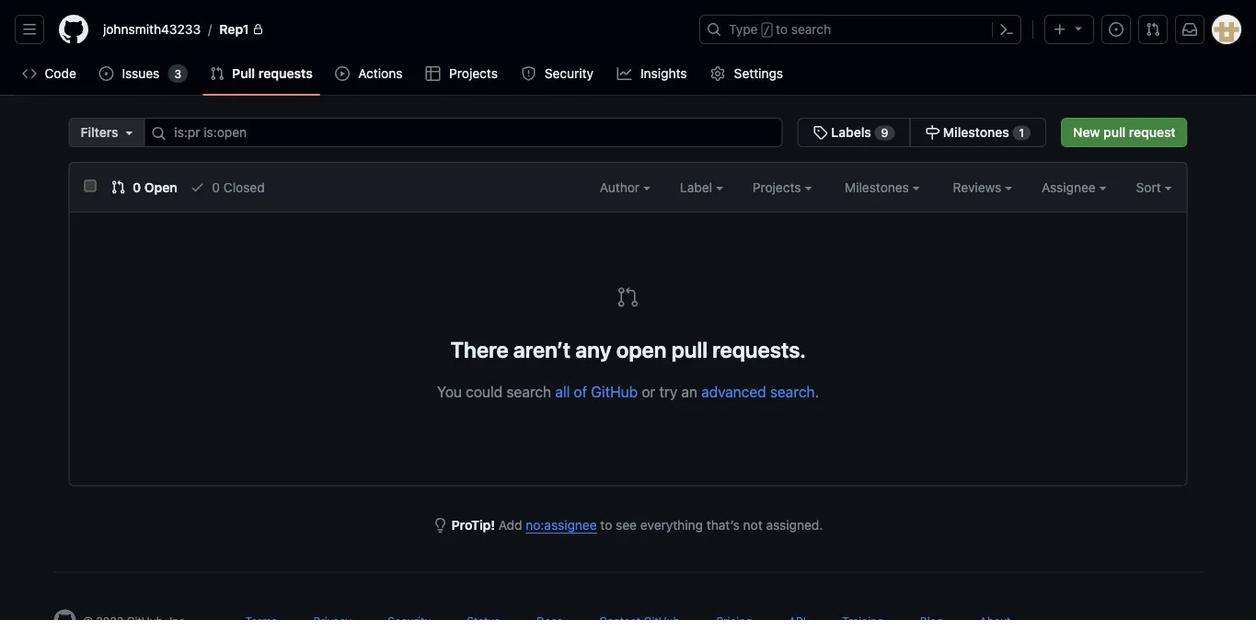 Task type: locate. For each thing, give the bounding box(es) containing it.
1 horizontal spatial /
[[764, 24, 770, 37]]

1 horizontal spatial git pull request image
[[617, 286, 639, 308]]

0 horizontal spatial git pull request image
[[111, 180, 126, 195]]

insights link
[[610, 60, 696, 87]]

milestones inside issue element
[[943, 125, 1009, 140]]

lock image
[[253, 24, 264, 35]]

all of github link
[[555, 383, 638, 400]]

Issues search field
[[144, 118, 783, 147]]

0 vertical spatial git pull request image
[[1146, 22, 1160, 37]]

/ inside johnsmith43233 /
[[208, 22, 212, 37]]

1 horizontal spatial git pull request image
[[1146, 22, 1160, 37]]

assignee
[[1042, 179, 1099, 195]]

requests
[[258, 66, 313, 81]]

0 vertical spatial milestones
[[943, 125, 1009, 140]]

reviews
[[953, 179, 1005, 195]]

projects
[[449, 66, 498, 81], [753, 179, 805, 195]]

protip! add no:assignee to see everything that's not assigned.
[[451, 518, 823, 533]]

there aren't any open pull requests.
[[450, 336, 806, 362]]

plus image
[[1053, 22, 1067, 37]]

3
[[174, 67, 181, 80]]

1 horizontal spatial projects
[[753, 179, 805, 195]]

1 vertical spatial git pull request image
[[617, 286, 639, 308]]

1 vertical spatial pull
[[671, 336, 708, 362]]

0 horizontal spatial to
[[600, 518, 612, 533]]

triangle down image
[[122, 125, 137, 140]]

1 vertical spatial to
[[600, 518, 612, 533]]

0 vertical spatial projects
[[449, 66, 498, 81]]

list containing johnsmith43233 /
[[96, 15, 688, 44]]

issue opened image
[[1109, 22, 1124, 37]]

an
[[681, 383, 697, 400]]

git pull request image up "there aren't any open pull requests."
[[617, 286, 639, 308]]

milestone image
[[925, 125, 940, 140]]

no:assignee
[[526, 518, 597, 533]]

git pull request image left 'pull'
[[210, 66, 225, 81]]

git pull request image for issue opened icon
[[210, 66, 225, 81]]

0 horizontal spatial milestones
[[845, 179, 913, 195]]

git pull request image right select all issues checkbox
[[111, 180, 126, 195]]

open
[[616, 336, 667, 362]]

no:assignee link
[[526, 518, 597, 533]]

git pull request image left notifications icon
[[1146, 22, 1160, 37]]

everything
[[640, 518, 703, 533]]

triangle down image
[[1071, 21, 1086, 35]]

that's
[[707, 518, 740, 533]]

1 vertical spatial projects
[[753, 179, 805, 195]]

milestones down 9
[[845, 179, 913, 195]]

git pull request image
[[111, 180, 126, 195], [617, 286, 639, 308]]

requests.
[[712, 336, 806, 362]]

1 0 from the left
[[133, 179, 141, 195]]

1 horizontal spatial pull
[[1104, 125, 1126, 140]]

any
[[575, 336, 612, 362]]

to
[[776, 22, 788, 37], [600, 518, 612, 533]]

0 horizontal spatial git pull request image
[[210, 66, 225, 81]]

code image
[[22, 66, 37, 81]]

milestones inside popup button
[[845, 179, 913, 195]]

None search field
[[69, 118, 1046, 147]]

milestones
[[943, 125, 1009, 140], [845, 179, 913, 195]]

protip!
[[451, 518, 495, 533]]

/ inside type / to search
[[764, 24, 770, 37]]

0 left open
[[133, 179, 141, 195]]

0 inside 'link'
[[133, 179, 141, 195]]

2 0 from the left
[[212, 179, 220, 195]]

all
[[555, 383, 570, 400]]

github
[[591, 383, 638, 400]]

pull right new
[[1104, 125, 1126, 140]]

to left see
[[600, 518, 612, 533]]

author
[[600, 179, 643, 195]]

projects right the table icon
[[449, 66, 498, 81]]

milestones right milestone icon
[[943, 125, 1009, 140]]

0 right "check" image
[[212, 179, 220, 195]]

milestones 1
[[940, 125, 1024, 140]]

0
[[133, 179, 141, 195], [212, 179, 220, 195]]

0 horizontal spatial /
[[208, 22, 212, 37]]

security link
[[514, 60, 602, 87]]

pull
[[1104, 125, 1126, 140], [671, 336, 708, 362]]

/ left rep1
[[208, 22, 212, 37]]

you
[[437, 383, 462, 400]]

Select all issues checkbox
[[84, 180, 96, 192]]

open
[[144, 179, 177, 195]]

labels 9
[[828, 125, 888, 140]]

there
[[450, 336, 509, 362]]

0 for open
[[133, 179, 141, 195]]

0 horizontal spatial projects
[[449, 66, 498, 81]]

sort
[[1136, 179, 1161, 195]]

settings
[[734, 66, 783, 81]]

1 vertical spatial git pull request image
[[210, 66, 225, 81]]

0 vertical spatial git pull request image
[[111, 180, 126, 195]]

/ for type
[[764, 24, 770, 37]]

/
[[208, 22, 212, 37], [764, 24, 770, 37]]

code
[[45, 66, 76, 81]]

none search field containing filters
[[69, 118, 1046, 147]]

1 horizontal spatial milestones
[[943, 125, 1009, 140]]

git pull request image inside pull requests link
[[210, 66, 225, 81]]

command palette image
[[999, 22, 1014, 37]]

pull requests link
[[203, 60, 320, 87]]

0 closed link
[[190, 178, 265, 197]]

to right type at right
[[776, 22, 788, 37]]

search left "all" at the left
[[507, 383, 551, 400]]

reviews button
[[953, 178, 1012, 197]]

try
[[659, 383, 677, 400]]

graph image
[[617, 66, 632, 81]]

advanced search link
[[701, 383, 815, 400]]

0 closed
[[209, 179, 265, 195]]

could
[[466, 383, 503, 400]]

0 vertical spatial to
[[776, 22, 788, 37]]

shield image
[[521, 66, 536, 81]]

1 horizontal spatial 0
[[212, 179, 220, 195]]

assignee button
[[1042, 178, 1107, 197]]

code link
[[15, 60, 84, 87]]

git pull request image
[[1146, 22, 1160, 37], [210, 66, 225, 81]]

request
[[1129, 125, 1176, 140]]

9
[[881, 127, 888, 139]]

add
[[499, 518, 522, 533]]

search image
[[151, 126, 166, 141]]

not
[[743, 518, 763, 533]]

0 vertical spatial pull
[[1104, 125, 1126, 140]]

security
[[545, 66, 594, 81]]

rep1 link
[[212, 15, 271, 44]]

.
[[815, 383, 819, 400]]

1 vertical spatial milestones
[[845, 179, 913, 195]]

search
[[791, 22, 831, 37], [507, 383, 551, 400], [770, 383, 815, 400]]

list
[[96, 15, 688, 44]]

johnsmith43233
[[103, 22, 201, 37]]

/ right type at right
[[764, 24, 770, 37]]

0 horizontal spatial 0
[[133, 179, 141, 195]]

actions
[[358, 66, 403, 81]]

issue opened image
[[99, 66, 114, 81]]

projects right label popup button in the top of the page
[[753, 179, 805, 195]]

projects inside projects popup button
[[753, 179, 805, 195]]

pull up an
[[671, 336, 708, 362]]

author button
[[600, 178, 651, 197]]



Task type: vqa. For each thing, say whether or not it's contained in the screenshot.
including
no



Task type: describe. For each thing, give the bounding box(es) containing it.
assigned.
[[766, 518, 823, 533]]

homepage image
[[54, 610, 76, 620]]

insights
[[641, 66, 687, 81]]

1 horizontal spatial to
[[776, 22, 788, 37]]

filters
[[81, 125, 118, 140]]

issue element
[[798, 118, 1046, 147]]

advanced
[[701, 383, 766, 400]]

new pull request
[[1073, 125, 1176, 140]]

of
[[574, 383, 587, 400]]

sort button
[[1136, 178, 1172, 197]]

pull
[[232, 66, 255, 81]]

label
[[680, 179, 716, 195]]

1
[[1019, 127, 1024, 139]]

git pull request image for issue opened image
[[1146, 22, 1160, 37]]

projects link
[[418, 60, 506, 87]]

milestones button
[[845, 178, 920, 197]]

new
[[1073, 125, 1100, 140]]

search right type at right
[[791, 22, 831, 37]]

actions link
[[328, 60, 411, 87]]

table image
[[426, 66, 441, 81]]

milestones for milestones 1
[[943, 125, 1009, 140]]

notifications image
[[1182, 22, 1197, 37]]

johnsmith43233 /
[[103, 22, 212, 37]]

closed
[[223, 179, 265, 195]]

projects button
[[753, 178, 812, 197]]

tag image
[[813, 125, 828, 140]]

0 horizontal spatial pull
[[671, 336, 708, 362]]

light bulb image
[[433, 518, 448, 533]]

you could search all of github or try an advanced search .
[[437, 383, 819, 400]]

rep1
[[219, 22, 249, 37]]

or
[[642, 383, 655, 400]]

search down requests.
[[770, 383, 815, 400]]

settings link
[[703, 60, 792, 87]]

labels
[[831, 125, 871, 140]]

0 open
[[129, 179, 177, 195]]

play image
[[335, 66, 350, 81]]

new pull request link
[[1061, 118, 1188, 147]]

/ for johnsmith43233
[[208, 22, 212, 37]]

label button
[[680, 178, 723, 197]]

johnsmith43233 link
[[96, 15, 208, 44]]

type
[[729, 22, 758, 37]]

aren't
[[513, 336, 571, 362]]

milestones for milestones
[[845, 179, 913, 195]]

git pull request image inside 0 open 'link'
[[111, 180, 126, 195]]

0 open link
[[111, 178, 177, 197]]

Search all issues text field
[[144, 118, 783, 147]]

type / to search
[[729, 22, 831, 37]]

0 for closed
[[212, 179, 220, 195]]

gear image
[[711, 66, 725, 81]]

filters button
[[69, 118, 145, 147]]

issues
[[122, 66, 160, 81]]

check image
[[190, 180, 205, 195]]

see
[[616, 518, 637, 533]]

pull requests
[[232, 66, 313, 81]]

homepage image
[[59, 15, 88, 44]]

projects inside 'projects' link
[[449, 66, 498, 81]]



